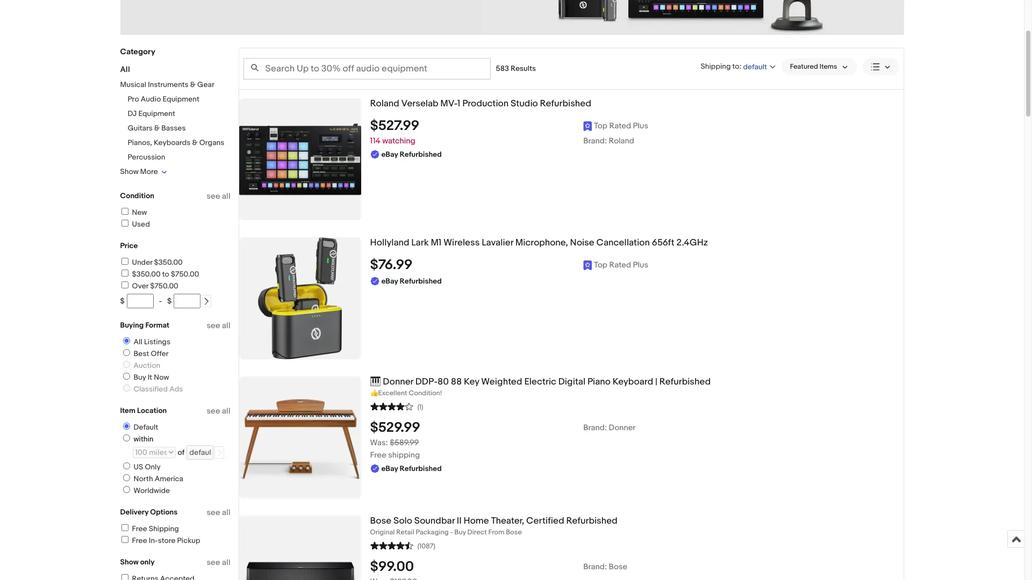 Task type: locate. For each thing, give the bounding box(es) containing it.
0 vertical spatial -
[[159, 297, 162, 306]]

donner for 🎹
[[383, 377, 413, 388]]

1 horizontal spatial -
[[450, 528, 453, 537]]

1 vertical spatial roland
[[609, 136, 635, 146]]

2 plus from the top
[[633, 260, 649, 270]]

1 see from the top
[[207, 191, 220, 202]]

pianos, keyboards & organs link
[[128, 138, 224, 147]]

🎹 donner ddp-80 88 key weighted electric digital piano keyboard | refurbished link
[[370, 377, 904, 388]]

1 plus from the top
[[633, 121, 649, 131]]

buying
[[120, 321, 144, 330]]

ebay down 114 watching
[[382, 150, 398, 159]]

$ for maximum value "text field"
[[167, 297, 172, 306]]

free down was: on the bottom
[[370, 451, 387, 461]]

2 all from the top
[[222, 321, 230, 331]]

0 vertical spatial top rated plus
[[594, 121, 649, 131]]

of
[[178, 448, 185, 458]]

1 show from the top
[[120, 167, 139, 176]]

1 horizontal spatial bose
[[506, 528, 522, 537]]

0 horizontal spatial donner
[[383, 377, 413, 388]]

ebay down shipping
[[382, 465, 398, 474]]

1 see all from the top
[[207, 191, 230, 202]]

free
[[370, 451, 387, 461], [132, 525, 147, 534], [132, 537, 147, 546]]

Worldwide radio
[[123, 487, 130, 494]]

0 vertical spatial free
[[370, 451, 387, 461]]

1 vertical spatial show
[[120, 558, 139, 567]]

1 vertical spatial free
[[132, 525, 147, 534]]

buy left it
[[134, 373, 146, 382]]

1 vertical spatial top
[[594, 260, 608, 270]]

ebay refurbished
[[382, 150, 442, 159], [382, 277, 442, 286], [382, 465, 442, 474]]

within radio
[[123, 435, 130, 442]]

1 horizontal spatial buy
[[455, 528, 466, 537]]

from
[[489, 528, 505, 537]]

brand: inside brand: donner was: $589.99 free shipping
[[584, 423, 607, 433]]

1 vertical spatial top rated plus
[[594, 260, 649, 270]]

us
[[134, 463, 143, 472]]

top down noise
[[594, 260, 608, 270]]

1 top from the top
[[594, 121, 608, 131]]

$
[[120, 297, 125, 306], [167, 297, 172, 306]]

0 horizontal spatial bose
[[370, 516, 392, 527]]

- right packaging
[[450, 528, 453, 537]]

& left gear
[[190, 80, 196, 89]]

1 vertical spatial buy
[[455, 528, 466, 537]]

$350.00 to $750.00
[[132, 270, 199, 279]]

see for free shipping
[[207, 508, 220, 518]]

$350.00
[[154, 258, 183, 267], [132, 270, 161, 279]]

see
[[207, 191, 220, 202], [207, 321, 220, 331], [207, 407, 220, 417], [207, 508, 220, 518], [207, 558, 220, 568]]

shipping up free in-store pickup
[[149, 525, 179, 534]]

donner down "👍excellent condition!" text field
[[609, 423, 636, 433]]

1 vertical spatial all
[[134, 338, 142, 347]]

2 show from the top
[[120, 558, 139, 567]]

free left in- at the bottom
[[132, 537, 147, 546]]

1 vertical spatial [object undefined] image
[[584, 260, 649, 271]]

$750.00 up maximum value "text field"
[[171, 270, 199, 279]]

583
[[496, 64, 509, 73]]

2 top rated plus from the top
[[594, 260, 649, 270]]

1 vertical spatial ebay refurbished
[[382, 277, 442, 286]]

ebay refurbished for $527.99
[[382, 150, 442, 159]]

656ft
[[652, 238, 675, 248]]

top rated plus for $527.99
[[594, 121, 649, 131]]

free shipping
[[132, 525, 179, 534]]

4 see from the top
[[207, 508, 220, 518]]

2 vertical spatial ebay refurbished
[[382, 465, 442, 474]]

refurbished right studio
[[540, 98, 591, 109]]

top
[[594, 121, 608, 131], [594, 260, 608, 270]]

donner inside brand: donner was: $589.99 free shipping
[[609, 423, 636, 433]]

2 see from the top
[[207, 321, 220, 331]]

0 vertical spatial ebay
[[382, 150, 398, 159]]

to left default
[[733, 62, 740, 71]]

1 vertical spatial -
[[450, 528, 453, 537]]

all right the all listings radio
[[134, 338, 142, 347]]

item location
[[120, 407, 167, 416]]

0 vertical spatial $350.00
[[154, 258, 183, 267]]

New checkbox
[[121, 208, 128, 215]]

1 vertical spatial bose
[[506, 528, 522, 537]]

dj
[[128, 109, 137, 118]]

donner
[[383, 377, 413, 388], [609, 423, 636, 433]]

brand: for roland
[[584, 136, 607, 146]]

1 vertical spatial brand:
[[584, 423, 607, 433]]

3 ebay refurbished from the top
[[382, 465, 442, 474]]

pianos,
[[128, 138, 152, 147]]

to inside shipping to : default
[[733, 62, 740, 71]]

$750.00
[[171, 270, 199, 279], [150, 282, 178, 291]]

ebay refurbished down the $76.99
[[382, 277, 442, 286]]

see for new
[[207, 191, 220, 202]]

- down 'over $750.00'
[[159, 297, 162, 306]]

rated down "cancellation"
[[609, 260, 631, 270]]

0 horizontal spatial -
[[159, 297, 162, 306]]

show only
[[120, 558, 155, 567]]

1 see all button from the top
[[207, 191, 230, 202]]

go image
[[216, 450, 223, 457]]

3 ebay from the top
[[382, 465, 398, 474]]

all up musical
[[120, 65, 130, 75]]

see all
[[207, 191, 230, 202], [207, 321, 230, 331], [207, 407, 230, 417], [207, 508, 230, 518], [207, 558, 230, 568]]

store
[[158, 537, 176, 546]]

all
[[222, 191, 230, 202], [222, 321, 230, 331], [222, 407, 230, 417], [222, 508, 230, 518], [222, 558, 230, 568]]

0 vertical spatial shipping
[[701, 62, 731, 71]]

brand: roland
[[584, 136, 635, 146]]

top up brand: roland
[[594, 121, 608, 131]]

plus down "roland verselab mv-1 production studio refurbished" link
[[633, 121, 649, 131]]

5 see from the top
[[207, 558, 220, 568]]

1 vertical spatial to
[[162, 270, 169, 279]]

$ down over $750.00 checkbox
[[120, 297, 125, 306]]

1 ebay from the top
[[382, 150, 398, 159]]

only
[[145, 463, 161, 472]]

ebay down the $76.99
[[382, 277, 398, 286]]

1 $ from the left
[[120, 297, 125, 306]]

& left organs
[[192, 138, 198, 147]]

plus down hollyland lark m1 wireless lavalier microphone, noise cancellation 656ft 2.4ghz link
[[633, 260, 649, 270]]

$350.00 up the $350.00 to $750.00
[[154, 258, 183, 267]]

0 vertical spatial show
[[120, 167, 139, 176]]

0 vertical spatial ebay refurbished
[[382, 150, 442, 159]]

instruments
[[148, 80, 189, 89]]

(1) link
[[370, 402, 423, 412]]

refurbished inside the bose solo soundbar ii home theater, certified refurbished original retail packaging - buy direct from bose
[[567, 516, 618, 527]]

ebay
[[382, 150, 398, 159], [382, 277, 398, 286], [382, 465, 398, 474]]

3 see all from the top
[[207, 407, 230, 417]]

featured
[[790, 62, 818, 71]]

brand:
[[584, 136, 607, 146], [584, 423, 607, 433], [584, 562, 607, 573]]

1 vertical spatial rated
[[609, 260, 631, 270]]

musical instruments & gear pro audio equipment dj equipment guitars & basses pianos, keyboards & organs percussion
[[120, 80, 224, 162]]

1 brand: from the top
[[584, 136, 607, 146]]

rated up brand: roland
[[609, 121, 631, 131]]

free right free shipping "option"
[[132, 525, 147, 534]]

results
[[511, 64, 536, 73]]

5 see all button from the top
[[207, 558, 230, 568]]

0 vertical spatial plus
[[633, 121, 649, 131]]

see all for all listings
[[207, 321, 230, 331]]

1 [object undefined] image from the top
[[584, 121, 649, 131]]

all for all listings
[[134, 338, 142, 347]]

4 out of 5 stars image
[[370, 402, 413, 412]]

see all button for free shipping
[[207, 508, 230, 518]]

2 vertical spatial free
[[132, 537, 147, 546]]

classified ads
[[134, 385, 183, 394]]

0 vertical spatial equipment
[[163, 95, 199, 104]]

shipping
[[701, 62, 731, 71], [149, 525, 179, 534]]

2 vertical spatial brand:
[[584, 562, 607, 573]]

4 see all from the top
[[207, 508, 230, 518]]

roland
[[370, 98, 399, 109], [609, 136, 635, 146]]

bose down the theater,
[[506, 528, 522, 537]]

refurbished right | at bottom
[[660, 377, 711, 388]]

0 horizontal spatial all
[[120, 65, 130, 75]]

to for :
[[733, 62, 740, 71]]

guitars & basses link
[[128, 124, 186, 133]]

1 horizontal spatial $
[[167, 297, 172, 306]]

1 ebay refurbished from the top
[[382, 150, 442, 159]]

0 horizontal spatial buy
[[134, 373, 146, 382]]

Buy It Now radio
[[123, 373, 130, 380]]

2 $ from the left
[[167, 297, 172, 306]]

1 horizontal spatial shipping
[[701, 62, 731, 71]]

wireless
[[444, 238, 480, 248]]

all for all listings
[[222, 321, 230, 331]]

1 horizontal spatial donner
[[609, 423, 636, 433]]

4 see all button from the top
[[207, 508, 230, 518]]

default link
[[119, 423, 160, 432]]

shipping left :
[[701, 62, 731, 71]]

1 top rated plus from the top
[[594, 121, 649, 131]]

0 horizontal spatial shipping
[[149, 525, 179, 534]]

north america
[[134, 475, 183, 484]]

[object undefined] image up brand: roland
[[584, 121, 649, 131]]

4 all from the top
[[222, 508, 230, 518]]

pro audio equipment link
[[128, 95, 199, 104]]

$350.00 up over $750.00 link
[[132, 270, 161, 279]]

2 brand: from the top
[[584, 423, 607, 433]]

all for free shipping
[[222, 508, 230, 518]]

1 rated from the top
[[609, 121, 631, 131]]

583 results
[[496, 64, 536, 73]]

see all button for new
[[207, 191, 230, 202]]

rated for $76.99
[[609, 260, 631, 270]]

2 top from the top
[[594, 260, 608, 270]]

show left more
[[120, 167, 139, 176]]

1 horizontal spatial to
[[733, 62, 740, 71]]

top rated plus up brand: roland
[[594, 121, 649, 131]]

roland verselab mv-1 production studio refurbished
[[370, 98, 591, 109]]

1 all from the top
[[222, 191, 230, 202]]

Default radio
[[123, 423, 130, 430]]

1 vertical spatial plus
[[633, 260, 649, 270]]

to down the under $350.00
[[162, 270, 169, 279]]

pro
[[128, 95, 139, 104]]

0 vertical spatial brand:
[[584, 136, 607, 146]]

|
[[655, 377, 658, 388]]

0 vertical spatial all
[[120, 65, 130, 75]]

0 vertical spatial roland
[[370, 98, 399, 109]]

3 all from the top
[[222, 407, 230, 417]]

equipment down instruments at the top left of page
[[163, 95, 199, 104]]

buy down ii
[[455, 528, 466, 537]]

bose solo soundbar ii home theater, certified refurbished image
[[239, 531, 361, 581]]

equipment up guitars & basses link
[[138, 109, 175, 118]]

$ left maximum value "text field"
[[167, 297, 172, 306]]

Under $350.00 checkbox
[[121, 258, 128, 265]]

0 vertical spatial donner
[[383, 377, 413, 388]]

over $750.00
[[132, 282, 178, 291]]

2 see all from the top
[[207, 321, 230, 331]]

top rated plus down "cancellation"
[[594, 260, 649, 270]]

donner up the 👍excellent
[[383, 377, 413, 388]]

[object undefined] image for $527.99
[[584, 121, 649, 131]]

0 vertical spatial bose
[[370, 516, 392, 527]]

packaging
[[416, 528, 449, 537]]

best offer link
[[119, 350, 171, 359]]

ebay for $527.99
[[382, 150, 398, 159]]

2 [object undefined] image from the top
[[584, 260, 649, 271]]

lavalier
[[482, 238, 514, 248]]

5 all from the top
[[222, 558, 230, 568]]

auction
[[134, 361, 160, 371]]

2 vertical spatial ebay
[[382, 465, 398, 474]]

free inside brand: donner was: $589.99 free shipping
[[370, 451, 387, 461]]

ebay refurbished down shipping
[[382, 465, 442, 474]]

[object undefined] image down "cancellation"
[[584, 260, 649, 271]]

$750.00 down the $350.00 to $750.00
[[150, 282, 178, 291]]

all
[[120, 65, 130, 75], [134, 338, 142, 347]]

0 vertical spatial top
[[594, 121, 608, 131]]

3 brand: from the top
[[584, 562, 607, 573]]

ebay refurbished down "watching"
[[382, 150, 442, 159]]

show
[[120, 167, 139, 176], [120, 558, 139, 567]]

category
[[120, 47, 155, 57]]

refurbished up original retail packaging - buy direct from bose text box
[[567, 516, 618, 527]]

North America radio
[[123, 475, 130, 482]]

0 vertical spatial to
[[733, 62, 740, 71]]

m1
[[431, 238, 442, 248]]

Classified Ads radio
[[123, 385, 130, 392]]

free for free in-store pickup
[[132, 537, 147, 546]]

all for default
[[222, 407, 230, 417]]

new link
[[120, 208, 147, 217]]

roland down "roland verselab mv-1 production studio refurbished" link
[[609, 136, 635, 146]]

pickup
[[177, 537, 200, 546]]

3 see all button from the top
[[207, 407, 230, 417]]

equipment
[[163, 95, 199, 104], [138, 109, 175, 118]]

hollyland lark m1 wireless lavalier microphone, noise cancellation 656ft 2.4ghz image
[[258, 238, 342, 360]]

bose down original retail packaging - buy direct from bose text box
[[609, 562, 628, 573]]

worldwide link
[[119, 487, 172, 496]]

Best Offer radio
[[123, 350, 130, 357]]

show up returns accepted "checkbox"
[[120, 558, 139, 567]]

solo
[[394, 516, 412, 527]]

1 vertical spatial ebay
[[382, 277, 398, 286]]

0 vertical spatial buy
[[134, 373, 146, 382]]

classified ads link
[[119, 385, 185, 394]]

organs
[[199, 138, 224, 147]]

2 see all button from the top
[[207, 321, 230, 331]]

0 horizontal spatial $
[[120, 297, 125, 306]]

0 horizontal spatial to
[[162, 270, 169, 279]]

digital
[[559, 377, 586, 388]]

donner inside 🎹 donner ddp-80 88 key weighted electric digital piano keyboard | refurbished 👍excellent condition!
[[383, 377, 413, 388]]

basses
[[161, 124, 186, 133]]

bose
[[370, 516, 392, 527], [506, 528, 522, 537], [609, 562, 628, 573]]

2 ebay from the top
[[382, 277, 398, 286]]

& down the dj equipment 'link'
[[154, 124, 160, 133]]

4.5 out of 5 stars image
[[370, 541, 413, 551]]

:
[[740, 62, 742, 71]]

2 horizontal spatial bose
[[609, 562, 628, 573]]

bose up original
[[370, 516, 392, 527]]

(1)
[[418, 403, 423, 412]]

0 vertical spatial rated
[[609, 121, 631, 131]]

114 watching
[[370, 136, 416, 146]]

0 vertical spatial [object undefined] image
[[584, 121, 649, 131]]

[object undefined] image
[[584, 121, 649, 131], [584, 260, 649, 271]]

&
[[190, 80, 196, 89], [154, 124, 160, 133], [192, 138, 198, 147]]

plus for $76.99
[[633, 260, 649, 270]]

114
[[370, 136, 381, 146]]

north america link
[[119, 475, 186, 484]]

under $350.00
[[132, 258, 183, 267]]

3 see from the top
[[207, 407, 220, 417]]

2 ebay refurbished from the top
[[382, 277, 442, 286]]

roland up $527.99
[[370, 98, 399, 109]]

2 rated from the top
[[609, 260, 631, 270]]

1 vertical spatial donner
[[609, 423, 636, 433]]

1 horizontal spatial all
[[134, 338, 142, 347]]



Task type: describe. For each thing, give the bounding box(es) containing it.
theater,
[[491, 516, 524, 527]]

5 see all from the top
[[207, 558, 230, 568]]

percussion link
[[128, 153, 165, 162]]

free in-store pickup
[[132, 537, 200, 546]]

gear
[[197, 80, 214, 89]]

rated for $527.99
[[609, 121, 631, 131]]

top rated plus for $76.99
[[594, 260, 649, 270]]

best offer
[[134, 350, 169, 359]]

1 vertical spatial $350.00
[[132, 270, 161, 279]]

studio
[[511, 98, 538, 109]]

Free Shipping checkbox
[[121, 525, 128, 532]]

🎹 donner ddp-80 88 key weighted electric digital piano keyboard | refurbished image
[[239, 377, 361, 499]]

electric
[[525, 377, 557, 388]]

show more button
[[120, 167, 167, 176]]

over $750.00 link
[[120, 282, 178, 291]]

all for all
[[120, 65, 130, 75]]

key
[[464, 377, 479, 388]]

watching
[[382, 136, 416, 146]]

price
[[120, 241, 138, 251]]

dj equipment link
[[128, 109, 175, 118]]

percussion
[[128, 153, 165, 162]]

donner for brand:
[[609, 423, 636, 433]]

2 vertical spatial &
[[192, 138, 198, 147]]

see for default
[[207, 407, 220, 417]]

Minimum Value text field
[[127, 294, 154, 309]]

ebay refurbished for $529.99
[[382, 465, 442, 474]]

audio
[[141, 95, 161, 104]]

0 horizontal spatial roland
[[370, 98, 399, 109]]

$527.99
[[370, 118, 420, 134]]

home
[[464, 516, 489, 527]]

buying format
[[120, 321, 169, 330]]

1 vertical spatial equipment
[[138, 109, 175, 118]]

see all for default
[[207, 407, 230, 417]]

brand: for bose
[[584, 562, 607, 573]]

0 vertical spatial $750.00
[[171, 270, 199, 279]]

retail
[[396, 528, 414, 537]]

under $350.00 link
[[120, 258, 183, 267]]

default
[[134, 423, 158, 432]]

US Only radio
[[123, 463, 130, 470]]

weighted
[[481, 377, 522, 388]]

keyboard
[[613, 377, 653, 388]]

$589.99
[[390, 438, 419, 448]]

free shipping link
[[120, 525, 179, 534]]

delivery options
[[120, 508, 178, 517]]

see all for new
[[207, 191, 230, 202]]

cancellation
[[597, 238, 650, 248]]

free in-store pickup link
[[120, 537, 200, 546]]

hollyland lark m1 wireless lavalier microphone, noise cancellation 656ft 2.4ghz link
[[370, 238, 904, 249]]

🎹 donner ddp-80 88 key weighted electric digital piano keyboard | refurbished 👍excellent condition!
[[370, 377, 711, 398]]

buy inside the bose solo soundbar ii home theater, certified refurbished original retail packaging - buy direct from bose
[[455, 528, 466, 537]]

musical instruments & gear link
[[120, 80, 214, 89]]

Used checkbox
[[121, 220, 128, 227]]

Over $750.00 checkbox
[[121, 282, 128, 289]]

Free In-store Pickup checkbox
[[121, 537, 128, 544]]

hollyland
[[370, 238, 409, 248]]

roland verselab mv-1 production studio refurbished image
[[239, 98, 361, 220]]

🎹
[[370, 377, 381, 388]]

brand: bose
[[584, 562, 628, 573]]

guitars
[[128, 124, 153, 133]]

listings
[[144, 338, 170, 347]]

new
[[132, 208, 147, 217]]

format
[[145, 321, 169, 330]]

refurbished down the $76.99
[[400, 277, 442, 286]]

top for $76.99
[[594, 260, 608, 270]]

Original Retail Packaging - Buy Direct From Bose text field
[[370, 528, 904, 538]]

items
[[820, 62, 838, 71]]

88
[[451, 377, 462, 388]]

1 horizontal spatial roland
[[609, 136, 635, 146]]

Auction radio
[[123, 361, 130, 368]]

more
[[140, 167, 158, 176]]

top for $527.99
[[594, 121, 608, 131]]

submit price range image
[[203, 298, 210, 306]]

roland verselab mv-1 production studio refurbished link
[[370, 98, 904, 110]]

it
[[148, 373, 152, 382]]

ddp-
[[416, 377, 438, 388]]

used link
[[120, 220, 150, 229]]

0 vertical spatial &
[[190, 80, 196, 89]]

auction link
[[119, 361, 162, 371]]

refurbished down "watching"
[[400, 150, 442, 159]]

all for new
[[222, 191, 230, 202]]

Maximum Value text field
[[174, 294, 201, 309]]

featured items
[[790, 62, 838, 71]]

Returns Accepted checkbox
[[121, 575, 128, 581]]

classified
[[134, 385, 168, 394]]

within
[[134, 435, 154, 444]]

ebay for $529.99
[[382, 465, 398, 474]]

default text field
[[187, 446, 214, 460]]

hollyland lark m1 wireless lavalier microphone, noise cancellation 656ft 2.4ghz
[[370, 238, 708, 248]]

options
[[150, 508, 178, 517]]

1
[[458, 98, 460, 109]]

refurbished down shipping
[[400, 465, 442, 474]]

see all button for all listings
[[207, 321, 230, 331]]

refurbished inside 🎹 donner ddp-80 88 key weighted electric digital piano keyboard | refurbished 👍excellent condition!
[[660, 377, 711, 388]]

bose solo soundbar ii home theater, certified refurbished original retail packaging - buy direct from bose
[[370, 516, 618, 537]]

original
[[370, 528, 395, 537]]

view: list view image
[[871, 61, 891, 72]]

free for free shipping
[[132, 525, 147, 534]]

condition
[[120, 191, 154, 201]]

only
[[140, 558, 155, 567]]

brand: for donner
[[584, 423, 607, 433]]

$350.00 to $750.00 checkbox
[[121, 270, 128, 277]]

us only link
[[119, 463, 163, 472]]

over
[[132, 282, 148, 291]]

$99.00
[[370, 559, 414, 576]]

$76.99
[[370, 257, 413, 274]]

shipping inside shipping to : default
[[701, 62, 731, 71]]

plus for $527.99
[[633, 121, 649, 131]]

2.4ghz
[[677, 238, 708, 248]]

brand: donner was: $589.99 free shipping
[[370, 423, 636, 461]]

80
[[438, 377, 449, 388]]

👍Excellent Condition! text field
[[370, 389, 904, 398]]

1 vertical spatial $750.00
[[150, 282, 178, 291]]

verselab
[[401, 98, 439, 109]]

used
[[132, 220, 150, 229]]

lark
[[412, 238, 429, 248]]

[object undefined] image for $76.99
[[584, 260, 649, 271]]

in-
[[149, 537, 158, 546]]

- inside the bose solo soundbar ii home theater, certified refurbished original retail packaging - buy direct from bose
[[450, 528, 453, 537]]

see all for free shipping
[[207, 508, 230, 518]]

microphone,
[[516, 238, 568, 248]]

(1087)
[[418, 542, 436, 551]]

all listings link
[[119, 338, 173, 347]]

north
[[134, 475, 153, 484]]

show for show only
[[120, 558, 139, 567]]

to for $750.00
[[162, 270, 169, 279]]

Enter your search keyword text field
[[243, 58, 491, 80]]

default
[[743, 62, 767, 71]]

show for show more
[[120, 167, 139, 176]]

condition!
[[409, 389, 442, 398]]

1 vertical spatial &
[[154, 124, 160, 133]]

shipping
[[388, 451, 420, 461]]

see for all listings
[[207, 321, 220, 331]]

america
[[155, 475, 183, 484]]

soundbar
[[414, 516, 455, 527]]

see all button for default
[[207, 407, 230, 417]]

$ for minimum value 'text box'
[[120, 297, 125, 306]]

2 vertical spatial bose
[[609, 562, 628, 573]]

1 vertical spatial shipping
[[149, 525, 179, 534]]

certified
[[526, 516, 564, 527]]

👍excellent
[[370, 389, 407, 398]]

offer
[[151, 350, 169, 359]]

All Listings radio
[[123, 338, 130, 345]]



Task type: vqa. For each thing, say whether or not it's contained in the screenshot.
Time
no



